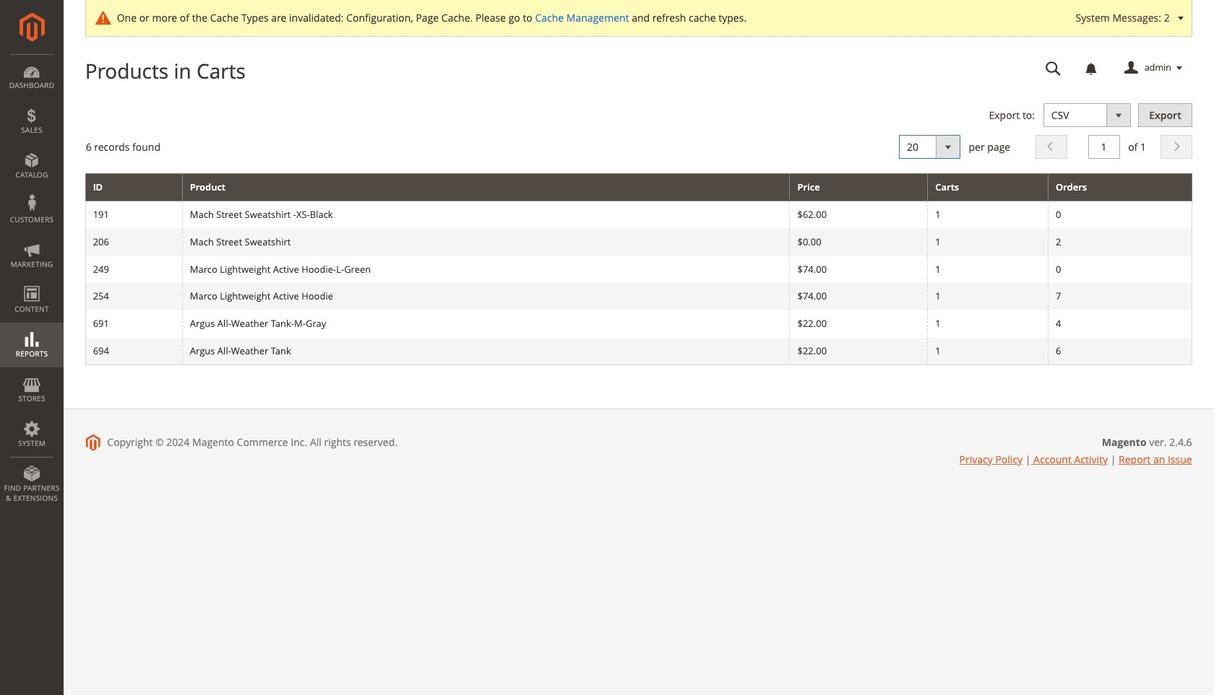 Task type: locate. For each thing, give the bounding box(es) containing it.
magento admin panel image
[[19, 12, 44, 42]]

None text field
[[1035, 56, 1071, 81]]

None text field
[[1088, 135, 1120, 159]]

menu bar
[[0, 54, 64, 511]]



